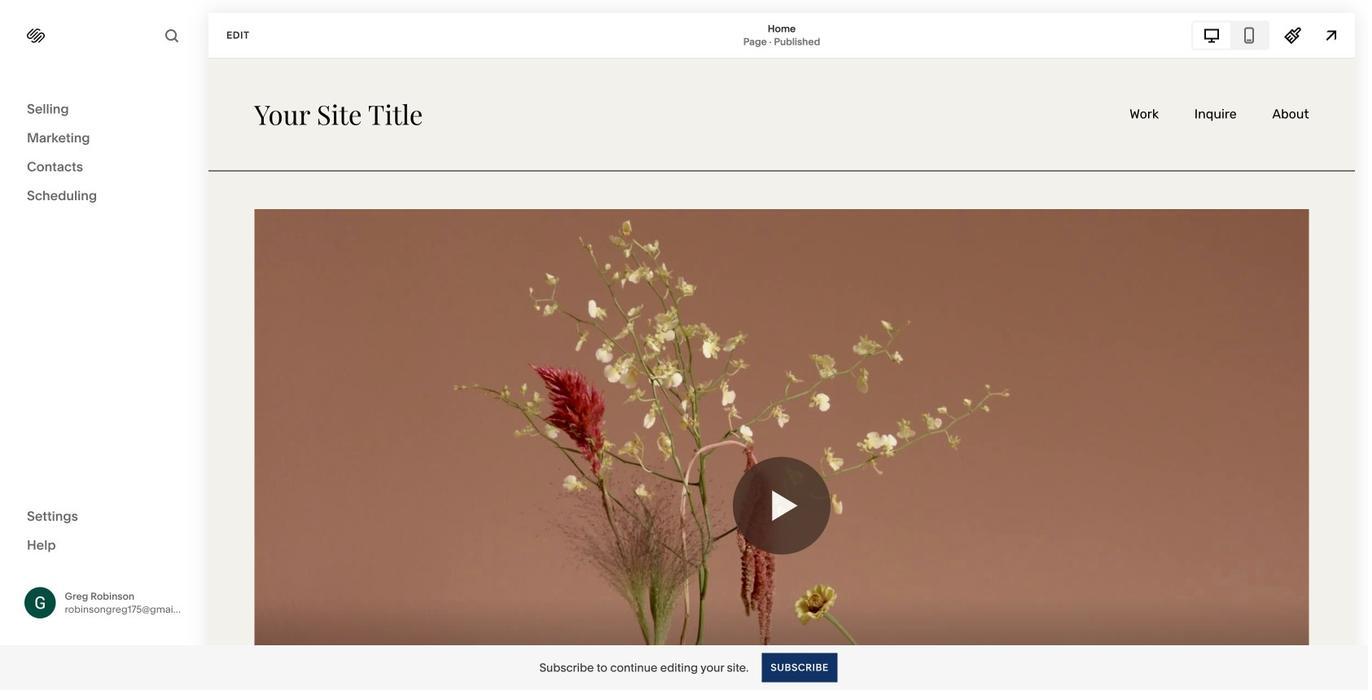 Task type: vqa. For each thing, say whether or not it's contained in the screenshot.
logo squarespace
yes



Task type: locate. For each thing, give the bounding box(es) containing it.
tab list
[[1194, 22, 1269, 48]]

site preview image
[[1323, 26, 1341, 44]]

logo squarespace image
[[27, 27, 45, 45]]

style image
[[1285, 26, 1303, 44]]



Task type: describe. For each thing, give the bounding box(es) containing it.
search image
[[163, 27, 181, 45]]

desktop image
[[1203, 26, 1221, 44]]

mobile image
[[1241, 26, 1259, 44]]



